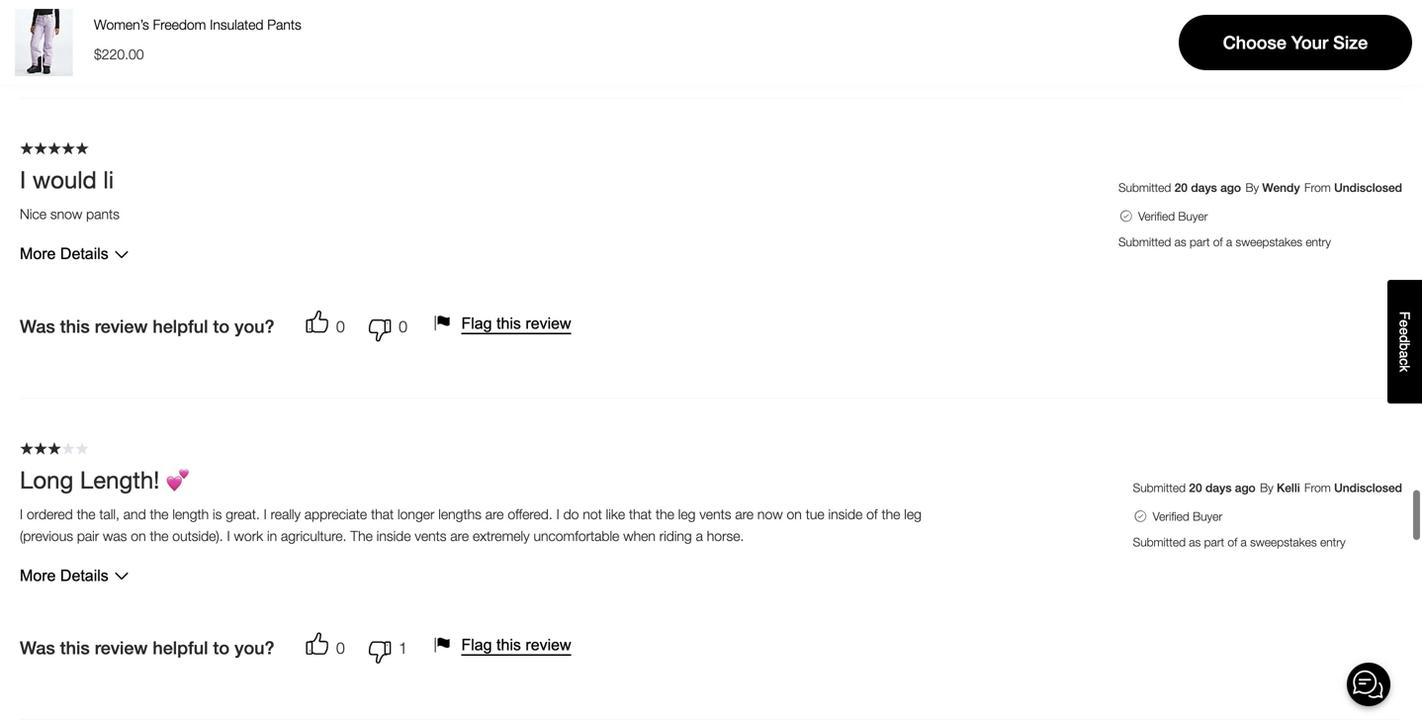 Task type: locate. For each thing, give the bounding box(es) containing it.
1 leg from the left
[[679, 506, 696, 522]]

1 vertical spatial as
[[1190, 535, 1202, 549]]

submitted
[[1119, 181, 1172, 195], [1119, 235, 1172, 249], [1134, 481, 1186, 495], [1134, 535, 1186, 549]]

1 vertical spatial more details button
[[20, 563, 134, 589]]

2 vertical spatial helpful
[[153, 638, 208, 659]]

2 leg from the left
[[905, 506, 922, 522]]

by left wendy in the top of the page
[[1246, 181, 1260, 195]]

1 vertical spatial flag this review
[[462, 636, 572, 654]]

of for i would li
[[1214, 235, 1224, 249]]

verified
[[1139, 209, 1176, 223], [1153, 510, 1190, 523]]

ordered
[[27, 506, 73, 522]]

ago left wendy in the top of the page
[[1221, 181, 1242, 195]]

1 vertical spatial verified
[[1153, 510, 1190, 523]]

0 vertical spatial more
[[20, 245, 56, 263]]

0 horizontal spatial on
[[131, 528, 146, 544]]

buyer for i would li
[[1179, 209, 1209, 223]]

that
[[371, 506, 394, 522], [629, 506, 652, 522]]

0 vertical spatial sweepstakes
[[1236, 235, 1303, 249]]

2 was from the top
[[20, 316, 55, 337]]

great.
[[226, 506, 260, 522]]

helpful for 💕
[[153, 638, 208, 659]]

more details
[[20, 245, 109, 263], [20, 567, 109, 585]]

by
[[1246, 181, 1260, 195], [1261, 481, 1274, 495]]

e up b at top
[[1398, 328, 1414, 335]]

1 vertical spatial entry
[[1321, 535, 1346, 549]]

3 helpful from the top
[[153, 638, 208, 659]]

2 was this review helpful to you? from the top
[[20, 316, 275, 337]]

buyer down submitted 20 days ago by wendy from undisclosed at the top right
[[1179, 209, 1209, 223]]

days for i would li
[[1192, 181, 1218, 195]]

3 was this review helpful to you? from the top
[[20, 638, 275, 659]]

more for i
[[20, 245, 56, 263]]

1 vertical spatial vents
[[415, 528, 447, 544]]

freedom
[[153, 16, 206, 33]]

2 you? from the top
[[235, 316, 275, 337]]

0 vertical spatial inside
[[829, 506, 863, 522]]

tue
[[806, 506, 825, 522]]

more details button
[[20, 241, 134, 267], [20, 563, 134, 589]]

from for long length! 💕
[[1305, 481, 1332, 495]]

1 flag this review button from the top
[[431, 311, 579, 335]]

0 vertical spatial submitted as part of a sweepstakes entry
[[1119, 235, 1332, 249]]

1 to from the top
[[213, 16, 230, 37]]

really
[[271, 506, 301, 522]]

2 flag this review button from the top
[[431, 633, 579, 657]]

sweepstakes down kelli
[[1251, 535, 1318, 549]]

the right tue
[[882, 506, 901, 522]]

as for li
[[1175, 235, 1187, 249]]

2 vertical spatial you?
[[235, 638, 275, 659]]

0 vertical spatial flag this review button
[[431, 311, 579, 335]]

part for li
[[1190, 235, 1211, 249]]

3 you? from the top
[[235, 638, 275, 659]]

0
[[336, 317, 345, 336], [399, 317, 408, 336], [336, 639, 345, 658]]

snow
[[50, 206, 82, 222]]

buyer for long length! 💕
[[1193, 510, 1223, 523]]

1 vertical spatial was this review helpful to you?
[[20, 316, 275, 337]]

the left outside).
[[150, 528, 169, 544]]

1 vertical spatial buyer
[[1193, 510, 1223, 523]]

1 vertical spatial was
[[20, 316, 55, 337]]

1 vertical spatial flag
[[462, 636, 492, 654]]

f
[[1398, 312, 1414, 320]]

of right tue
[[867, 506, 878, 522]]

submitted as part of a sweepstakes entry down submitted 20 days ago by wendy from undisclosed at the top right
[[1119, 235, 1332, 249]]

to for i would li
[[213, 316, 230, 337]]

was
[[20, 16, 55, 37], [20, 316, 55, 337], [20, 638, 55, 659]]

1 flag this review from the top
[[462, 314, 572, 332]]

more details for would
[[20, 245, 109, 263]]

you?
[[235, 16, 275, 37], [235, 316, 275, 337], [235, 638, 275, 659]]

0 horizontal spatial 20
[[1175, 181, 1188, 195]]

0 vertical spatial undisclosed
[[1335, 181, 1403, 195]]

1 vertical spatial flag this review button
[[431, 633, 579, 657]]

verified buyer for li
[[1139, 209, 1209, 223]]

verified buyer down submitted 20 days ago by kelli from undisclosed
[[1153, 510, 1223, 523]]

review
[[95, 16, 148, 37], [526, 314, 572, 332], [95, 316, 148, 337], [526, 636, 572, 654], [95, 638, 148, 659]]

1 flag from the top
[[462, 314, 492, 332]]

vents up horse.
[[700, 506, 732, 522]]

submitted as part of a sweepstakes entry
[[1119, 235, 1332, 249], [1134, 535, 1346, 549]]

length!
[[80, 466, 160, 494]]

0 button for long length! 💕
[[306, 629, 353, 668]]

2 undisclosed from the top
[[1335, 481, 1403, 495]]

as down submitted 20 days ago by kelli from undisclosed
[[1190, 535, 1202, 549]]

0 vertical spatial helpful
[[153, 16, 208, 37]]

are
[[486, 506, 504, 522], [736, 506, 754, 522], [451, 528, 469, 544]]

riding
[[660, 528, 692, 544]]

0 horizontal spatial leg
[[679, 506, 696, 522]]

1 vertical spatial you?
[[235, 316, 275, 337]]

a inside i ordered the tall, and the length is great. i really appreciate that longer lengths are offered.  i do not like that the leg vents are now on tue inside of the leg (previous pair was on the outside). i work in agriculture. the inside vents are extremely uncomfortable when riding a horse.
[[696, 528, 703, 544]]

1 e from the top
[[1398, 320, 1414, 328]]

1 vertical spatial helpful
[[153, 316, 208, 337]]

length
[[172, 506, 209, 522]]

2 vertical spatial of
[[1228, 535, 1238, 549]]

1 horizontal spatial as
[[1190, 535, 1202, 549]]

the
[[351, 528, 373, 544]]

the up riding
[[656, 506, 675, 522]]

you? for 💕
[[235, 638, 275, 659]]

more details button down the pair
[[20, 563, 134, 589]]

1 vertical spatial more
[[20, 567, 56, 585]]

2 flag from the top
[[462, 636, 492, 654]]

0 vertical spatial of
[[1214, 235, 1224, 249]]

verified for li
[[1139, 209, 1176, 223]]

days for long length! 💕
[[1206, 481, 1232, 495]]

inside down the longer
[[377, 528, 411, 544]]

inside
[[829, 506, 863, 522], [377, 528, 411, 544]]

like
[[606, 506, 625, 522]]

1 vertical spatial 20
[[1190, 481, 1203, 495]]

entry for 💕
[[1321, 535, 1346, 549]]

entry down submitted 20 days ago by wendy from undisclosed at the top right
[[1306, 235, 1332, 249]]

extremely
[[473, 528, 530, 544]]

0 vertical spatial to
[[213, 16, 230, 37]]

0 horizontal spatial of
[[867, 506, 878, 522]]

0 vertical spatial vents
[[700, 506, 732, 522]]

3 to from the top
[[213, 638, 230, 659]]

0 vertical spatial you?
[[235, 16, 275, 37]]

1 vertical spatial inside
[[377, 528, 411, 544]]

1 horizontal spatial vents
[[700, 506, 732, 522]]

entry
[[1306, 235, 1332, 249], [1321, 535, 1346, 549]]

1 horizontal spatial leg
[[905, 506, 922, 522]]

ago for long length! 💕
[[1236, 481, 1256, 495]]

0 vertical spatial by
[[1246, 181, 1260, 195]]

details down the pair
[[60, 567, 109, 585]]

a
[[1227, 235, 1233, 249], [1398, 351, 1414, 359], [696, 528, 703, 544], [1241, 535, 1248, 549]]

was this review helpful to you? for li
[[20, 316, 275, 337]]

c
[[1398, 358, 1414, 365]]

1 horizontal spatial of
[[1214, 235, 1224, 249]]

0 button
[[306, 307, 353, 346], [353, 307, 416, 346], [306, 629, 353, 668]]

buyer
[[1179, 209, 1209, 223], [1193, 510, 1223, 523]]

1 vertical spatial to
[[213, 316, 230, 337]]

flag this review button
[[431, 311, 579, 335], [431, 633, 579, 657]]

1 you? from the top
[[235, 16, 275, 37]]

undisclosed for 💕
[[1335, 481, 1403, 495]]

$220.00
[[94, 46, 144, 62]]

pair
[[77, 528, 99, 544]]

undisclosed right kelli
[[1335, 481, 1403, 495]]

undisclosed
[[1335, 181, 1403, 195], [1335, 481, 1403, 495]]

more for long
[[20, 567, 56, 585]]

from right kelli
[[1305, 481, 1332, 495]]

2 flag this review from the top
[[462, 636, 572, 654]]

i ordered the tall, and the length is great. i really appreciate that longer lengths are offered.  i do not like that the leg vents are now on tue inside of the leg (previous pair was on the outside). i work in agriculture. the inside vents are extremely uncomfortable when riding a horse.
[[20, 506, 922, 544]]

2 details from the top
[[60, 567, 109, 585]]

that up 'the'
[[371, 506, 394, 522]]

1 vertical spatial submitted as part of a sweepstakes entry
[[1134, 535, 1346, 549]]

choose your size
[[1224, 32, 1369, 53]]

on down "and"
[[131, 528, 146, 544]]

2 to from the top
[[213, 316, 230, 337]]

i up nice
[[20, 165, 26, 194]]

2 helpful from the top
[[153, 316, 208, 337]]

when
[[624, 528, 656, 544]]

li
[[103, 165, 114, 194]]

part
[[1190, 235, 1211, 249], [1205, 535, 1225, 549]]

0 vertical spatial ago
[[1221, 181, 1242, 195]]

e up d
[[1398, 320, 1414, 328]]

0 horizontal spatial as
[[1175, 235, 1187, 249]]

flag this review for i would li
[[462, 314, 572, 332]]

on left tue
[[787, 506, 802, 522]]

0 horizontal spatial by
[[1246, 181, 1260, 195]]

are left now
[[736, 506, 754, 522]]

the right "and"
[[150, 506, 169, 522]]

0 vertical spatial was
[[20, 16, 55, 37]]

more details button down nice snow pants
[[20, 241, 134, 267]]

1 that from the left
[[371, 506, 394, 522]]

days
[[1192, 181, 1218, 195], [1206, 481, 1232, 495]]

insulated
[[210, 16, 264, 33]]

from for i would li
[[1305, 181, 1332, 195]]

0 vertical spatial details
[[60, 245, 109, 263]]

more down (previous
[[20, 567, 56, 585]]

0 vertical spatial was this review helpful to you?
[[20, 16, 275, 37]]

1 vertical spatial details
[[60, 567, 109, 585]]

1 vertical spatial of
[[867, 506, 878, 522]]

0 vertical spatial on
[[787, 506, 802, 522]]

0 vertical spatial more details button
[[20, 241, 134, 267]]

leg right tue
[[905, 506, 922, 522]]

1 vertical spatial by
[[1261, 481, 1274, 495]]

0 vertical spatial as
[[1175, 235, 1187, 249]]

(previous
[[20, 528, 73, 544]]

e
[[1398, 320, 1414, 328], [1398, 328, 1414, 335]]

kelli
[[1278, 481, 1301, 495]]

of
[[1214, 235, 1224, 249], [867, 506, 878, 522], [1228, 535, 1238, 549]]

helpful for li
[[153, 316, 208, 337]]

1 horizontal spatial by
[[1261, 481, 1274, 495]]

0 vertical spatial days
[[1192, 181, 1218, 195]]

20 for 💕
[[1190, 481, 1203, 495]]

20
[[1175, 181, 1188, 195], [1190, 481, 1203, 495]]

more details down the snow
[[20, 245, 109, 263]]

days left kelli
[[1206, 481, 1232, 495]]

1 horizontal spatial that
[[629, 506, 652, 522]]

1 vertical spatial from
[[1305, 481, 1332, 495]]

ago left kelli
[[1236, 481, 1256, 495]]

entry down submitted 20 days ago by kelli from undisclosed
[[1321, 535, 1346, 549]]

flag this review
[[462, 314, 572, 332], [462, 636, 572, 654]]

1 vertical spatial verified buyer
[[1153, 510, 1223, 523]]

2 more details button from the top
[[20, 563, 134, 589]]

0 vertical spatial verified
[[1139, 209, 1176, 223]]

1 undisclosed from the top
[[1335, 181, 1403, 195]]

more down nice
[[20, 245, 56, 263]]

leg up riding
[[679, 506, 696, 522]]

as
[[1175, 235, 1187, 249], [1190, 535, 1202, 549]]

1 vertical spatial more details
[[20, 567, 109, 585]]

buyer down submitted 20 days ago by kelli from undisclosed
[[1193, 510, 1223, 523]]

helpful
[[153, 16, 208, 37], [153, 316, 208, 337], [153, 638, 208, 659]]

sweepstakes
[[1236, 235, 1303, 249], [1251, 535, 1318, 549]]

1 vertical spatial ago
[[1236, 481, 1256, 495]]

2 horizontal spatial of
[[1228, 535, 1238, 549]]

choose your size button
[[1180, 15, 1413, 70]]

2 from from the top
[[1305, 481, 1332, 495]]

the
[[77, 506, 96, 522], [150, 506, 169, 522], [656, 506, 675, 522], [882, 506, 901, 522], [150, 528, 169, 544]]

of down submitted 20 days ago by kelli from undisclosed
[[1228, 535, 1238, 549]]

3 was from the top
[[20, 638, 55, 659]]

0 vertical spatial verified buyer
[[1139, 209, 1209, 223]]

as down submitted 20 days ago by wendy from undisclosed at the top right
[[1175, 235, 1187, 249]]

a up the k
[[1398, 351, 1414, 359]]

1 vertical spatial on
[[131, 528, 146, 544]]

1
[[399, 639, 408, 658]]

1 vertical spatial part
[[1205, 535, 1225, 549]]

flag for long length! 💕
[[462, 636, 492, 654]]

0 vertical spatial part
[[1190, 235, 1211, 249]]

would
[[33, 165, 97, 194]]

are down lengths
[[451, 528, 469, 544]]

0 vertical spatial flag this review
[[462, 314, 572, 332]]

0 vertical spatial flag
[[462, 314, 492, 332]]

submitted as part of a sweepstakes entry down submitted 20 days ago by kelli from undisclosed
[[1134, 535, 1346, 549]]

undisclosed right wendy in the top of the page
[[1335, 181, 1403, 195]]

2 vertical spatial to
[[213, 638, 230, 659]]

by left kelli
[[1261, 481, 1274, 495]]

a right riding
[[696, 528, 703, 544]]

verified buyer down submitted 20 days ago by wendy from undisclosed at the top right
[[1139, 209, 1209, 223]]

1 vertical spatial sweepstakes
[[1251, 535, 1318, 549]]

agriculture.
[[281, 528, 347, 544]]

verified for 💕
[[1153, 510, 1190, 523]]

0 vertical spatial more details
[[20, 245, 109, 263]]

1 more details button from the top
[[20, 241, 134, 267]]

on
[[787, 506, 802, 522], [131, 528, 146, 544]]

0 horizontal spatial vents
[[415, 528, 447, 544]]

part down submitted 20 days ago by wendy from undisclosed at the top right
[[1190, 235, 1211, 249]]

0 vertical spatial 20
[[1175, 181, 1188, 195]]

part down submitted 20 days ago by kelli from undisclosed
[[1205, 535, 1225, 549]]

verified buyer
[[1139, 209, 1209, 223], [1153, 510, 1223, 523]]

sweepstakes down submitted 20 days ago by wendy from undisclosed at the top right
[[1236, 235, 1303, 249]]

long
[[20, 466, 73, 494]]

0 button for i would li
[[306, 307, 353, 346]]

days left wendy in the top of the page
[[1192, 181, 1218, 195]]

that up when
[[629, 506, 652, 522]]

1 more details from the top
[[20, 245, 109, 263]]

1 horizontal spatial inside
[[829, 506, 863, 522]]

was this review helpful to you?
[[20, 16, 275, 37], [20, 316, 275, 337], [20, 638, 275, 659]]

this
[[60, 16, 90, 37], [497, 314, 521, 332], [60, 316, 90, 337], [497, 636, 521, 654], [60, 638, 90, 659]]

2 more details from the top
[[20, 567, 109, 585]]

submitted as part of a sweepstakes entry for i would li
[[1119, 235, 1332, 249]]

vents down the longer
[[415, 528, 447, 544]]

1 vertical spatial days
[[1206, 481, 1232, 495]]

2 vertical spatial was this review helpful to you?
[[20, 638, 275, 659]]

part for 💕
[[1205, 535, 1225, 549]]

1 vertical spatial undisclosed
[[1335, 481, 1403, 495]]

more
[[20, 245, 56, 263], [20, 567, 56, 585]]

1 was from the top
[[20, 16, 55, 37]]

outside).
[[172, 528, 223, 544]]

2 vertical spatial was
[[20, 638, 55, 659]]

more details down (previous
[[20, 567, 109, 585]]

of down submitted 20 days ago by wendy from undisclosed at the top right
[[1214, 235, 1224, 249]]

2 horizontal spatial are
[[736, 506, 754, 522]]

0 vertical spatial entry
[[1306, 235, 1332, 249]]

1 from from the top
[[1305, 181, 1332, 195]]

💕
[[166, 466, 190, 494]]

details down nice snow pants
[[60, 245, 109, 263]]

i
[[20, 165, 26, 194], [20, 506, 23, 522], [264, 506, 267, 522], [557, 506, 560, 522], [227, 528, 230, 544]]

0 vertical spatial buyer
[[1179, 209, 1209, 223]]

2 more from the top
[[20, 567, 56, 585]]

1 details from the top
[[60, 245, 109, 263]]

1 more from the top
[[20, 245, 56, 263]]

flag
[[462, 314, 492, 332], [462, 636, 492, 654]]

leg
[[679, 506, 696, 522], [905, 506, 922, 522]]

your
[[1292, 32, 1329, 53]]

0 horizontal spatial that
[[371, 506, 394, 522]]

are up the extremely
[[486, 506, 504, 522]]

1 horizontal spatial 20
[[1190, 481, 1203, 495]]

1 horizontal spatial are
[[486, 506, 504, 522]]

to
[[213, 16, 230, 37], [213, 316, 230, 337], [213, 638, 230, 659]]

horse.
[[707, 528, 744, 544]]

from right wendy in the top of the page
[[1305, 181, 1332, 195]]

inside right tue
[[829, 506, 863, 522]]

flag this review button for li
[[431, 311, 579, 335]]

0 vertical spatial from
[[1305, 181, 1332, 195]]



Task type: vqa. For each thing, say whether or not it's contained in the screenshot.
0 corresponding to I would li
yes



Task type: describe. For each thing, give the bounding box(es) containing it.
entry for li
[[1306, 235, 1332, 249]]

k
[[1398, 365, 1414, 372]]

longer
[[398, 506, 435, 522]]

2 e from the top
[[1398, 328, 1414, 335]]

was for i
[[20, 316, 55, 337]]

in
[[267, 528, 277, 544]]

1 was this review helpful to you? from the top
[[20, 16, 275, 37]]

i left work
[[227, 528, 230, 544]]

1 horizontal spatial on
[[787, 506, 802, 522]]

20 for li
[[1175, 181, 1188, 195]]

offered.
[[508, 506, 553, 522]]

undisclosed for li
[[1335, 181, 1403, 195]]

1 button
[[353, 629, 416, 668]]

0 for long length! 💕
[[336, 639, 345, 658]]

ago for i would li
[[1221, 181, 1242, 195]]

do
[[564, 506, 579, 522]]

the up the pair
[[77, 506, 96, 522]]

b
[[1398, 343, 1414, 351]]

not
[[583, 506, 602, 522]]

by for i would li
[[1246, 181, 1260, 195]]

more details button for would
[[20, 241, 134, 267]]

d
[[1398, 335, 1414, 343]]

wendy
[[1263, 181, 1301, 195]]

to for long length! 💕
[[213, 638, 230, 659]]

sweepstakes for long length! 💕
[[1251, 535, 1318, 549]]

nice snow pants
[[20, 206, 120, 222]]

details for would
[[60, 245, 109, 263]]

0 horizontal spatial are
[[451, 528, 469, 544]]

lengths
[[439, 506, 482, 522]]

f e e d b a c k button
[[1388, 280, 1423, 404]]

flag for i would li
[[462, 314, 492, 332]]

women's freedom insulated pants
[[94, 16, 302, 33]]

work
[[234, 528, 263, 544]]

uncomfortable
[[534, 528, 620, 544]]

a inside button
[[1398, 351, 1414, 359]]

a down submitted 20 days ago by wendy from undisclosed at the top right
[[1227, 235, 1233, 249]]

submitted as part of a sweepstakes entry for long length! 💕
[[1134, 535, 1346, 549]]

i left ordered
[[20, 506, 23, 522]]

verified buyer for 💕
[[1153, 510, 1223, 523]]

https://images.thenorthface.com/is/image/thenorthface/nf0a5acy_pmi_hero?$color swatch$ image
[[10, 9, 77, 76]]

0 for i would li
[[336, 317, 345, 336]]

appreciate
[[305, 506, 367, 522]]

by for long length! 💕
[[1261, 481, 1274, 495]]

now
[[758, 506, 783, 522]]

i would li
[[20, 165, 114, 194]]

of inside i ordered the tall, and the length is great. i really appreciate that longer lengths are offered.  i do not like that the leg vents are now on tue inside of the leg (previous pair was on the outside). i work in agriculture. the inside vents are extremely uncomfortable when riding a horse.
[[867, 506, 878, 522]]

pants
[[86, 206, 120, 222]]

as for 💕
[[1190, 535, 1202, 549]]

2 that from the left
[[629, 506, 652, 522]]

nice
[[20, 206, 46, 222]]

and
[[123, 506, 146, 522]]

size
[[1334, 32, 1369, 53]]

of for long length! 💕
[[1228, 535, 1238, 549]]

i left 'really'
[[264, 506, 267, 522]]

details for length!
[[60, 567, 109, 585]]

0 horizontal spatial inside
[[377, 528, 411, 544]]

f e e d b a c k
[[1398, 312, 1414, 372]]

tall,
[[99, 506, 120, 522]]

choose
[[1224, 32, 1287, 53]]

submitted 20 days ago by wendy from undisclosed
[[1119, 181, 1403, 195]]

more details button for length!
[[20, 563, 134, 589]]

submitted 20 days ago by kelli from undisclosed
[[1134, 481, 1403, 495]]

long length! 💕
[[20, 466, 190, 494]]

sweepstakes for i would li
[[1236, 235, 1303, 249]]

you? for li
[[235, 316, 275, 337]]

pants
[[267, 16, 302, 33]]

flag this review button for 💕
[[431, 633, 579, 657]]

is
[[213, 506, 222, 522]]

was this review helpful to you? for 💕
[[20, 638, 275, 659]]

was
[[103, 528, 127, 544]]

was for long
[[20, 638, 55, 659]]

1 helpful from the top
[[153, 16, 208, 37]]

women's
[[94, 16, 149, 33]]

a down submitted 20 days ago by kelli from undisclosed
[[1241, 535, 1248, 549]]

more details for length!
[[20, 567, 109, 585]]

i left "do"
[[557, 506, 560, 522]]

flag this review for long length! 💕
[[462, 636, 572, 654]]



